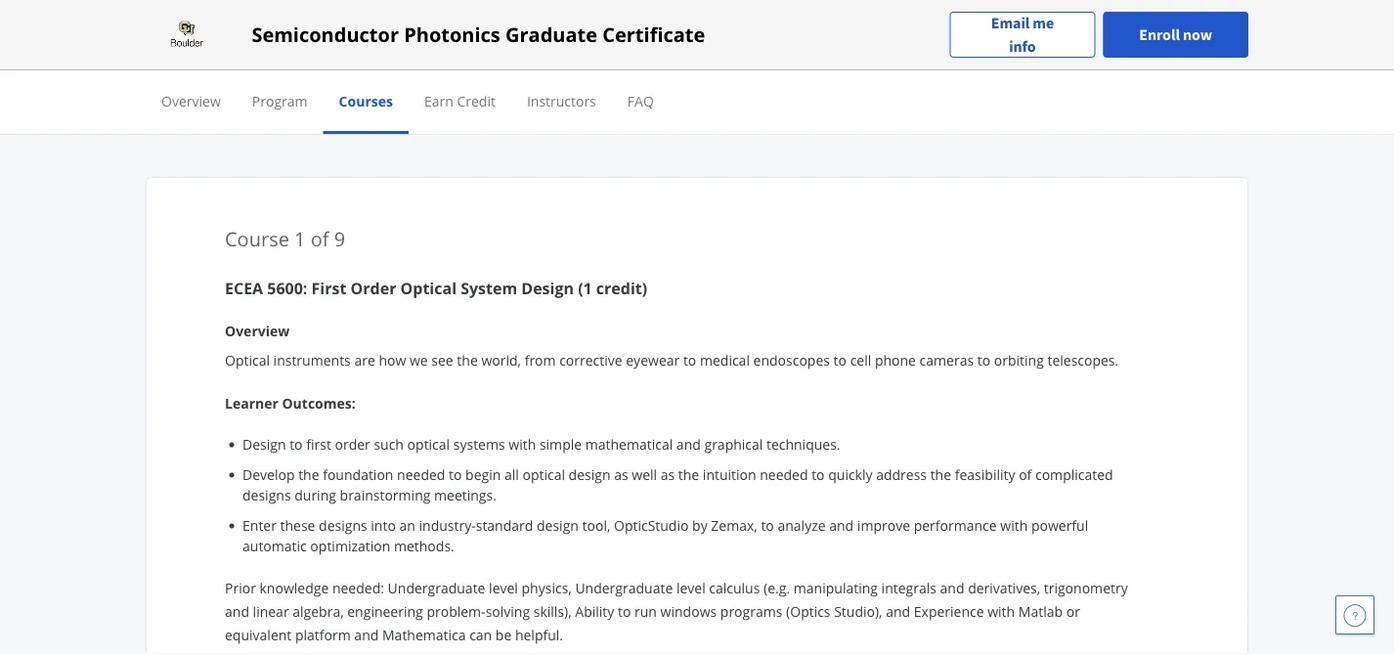 Task type: describe. For each thing, give the bounding box(es) containing it.
info
[[1010, 37, 1036, 56]]

with inside the prior knowledge needed: undergraduate level physics, undergraduate level calculus (e.g. manipulating integrals and derivatives, trigonometry and linear algebra, engineering problem-solving skills), ability to run windows programs (optics studio), and experience with matlab or equivalent platform and mathematica can be helpful.
[[988, 602, 1015, 621]]

orbiting
[[994, 351, 1044, 369]]

or
[[1067, 602, 1081, 621]]

an
[[400, 516, 416, 535]]

foundation
[[323, 466, 394, 484]]

physics,
[[522, 579, 572, 597]]

tool,
[[582, 516, 611, 535]]

eyewear
[[626, 351, 680, 369]]

order
[[335, 435, 370, 454]]

earn credit link
[[424, 91, 496, 110]]

experience
[[914, 602, 984, 621]]

design to first order such optical systems with simple mathematical and graphical techniques. list item
[[243, 434, 1135, 455]]

first
[[306, 435, 331, 454]]

1
[[294, 225, 306, 252]]

0 vertical spatial optical
[[401, 278, 457, 299]]

analyze
[[778, 516, 826, 535]]

2 level from the left
[[677, 579, 706, 597]]

techniques.
[[767, 435, 841, 454]]

cameras
[[920, 351, 974, 369]]

2 undergraduate from the left
[[575, 579, 673, 597]]

enroll now button
[[1104, 12, 1249, 58]]

semiconductor photonics graduate certificate
[[252, 21, 706, 48]]

meetings.
[[434, 486, 497, 505]]

to left the orbiting in the bottom of the page
[[978, 351, 991, 369]]

the down design to first order such optical systems with simple mathematical and graphical techniques. list item
[[679, 466, 700, 484]]

knowledge
[[260, 579, 329, 597]]

trigonometry
[[1044, 579, 1128, 597]]

to inside the prior knowledge needed: undergraduate level physics, undergraduate level calculus (e.g. manipulating integrals and derivatives, trigonometry and linear algebra, engineering problem-solving skills), ability to run windows programs (optics studio), and experience with matlab or equivalent platform and mathematica can be helpful.
[[618, 602, 631, 621]]

ecea 5600: first order optical system design (1 credit)
[[225, 278, 648, 299]]

enter these designs into an industry-standard design tool, opticstudio by zemax, to analyze and improve performance with powerful automatic optimization methods. list item
[[243, 515, 1135, 557]]

during
[[295, 486, 336, 505]]

instruments
[[273, 351, 351, 369]]

designs inside develop the foundation needed to begin all optical design as well as the intuition needed to quickly address the feasibility of complicated designs during brainstorming meetings.
[[243, 486, 291, 505]]

performance
[[914, 516, 997, 535]]

(e.g.
[[764, 579, 790, 597]]

automatic
[[243, 537, 307, 556]]

email
[[992, 13, 1030, 33]]

now
[[1183, 25, 1213, 45]]

me
[[1033, 13, 1054, 33]]

windows
[[661, 602, 717, 621]]

matlab
[[1019, 602, 1063, 621]]

by
[[693, 516, 708, 535]]

earn credit
[[424, 91, 496, 110]]

0 vertical spatial with
[[509, 435, 536, 454]]

improve
[[858, 516, 911, 535]]

standard
[[476, 516, 533, 535]]

help center image
[[1344, 603, 1367, 627]]

mathematica
[[382, 625, 466, 644]]

begin
[[466, 466, 501, 484]]

program link
[[252, 91, 308, 110]]

optical instruments are how we see the world, from corrective eyewear to medical endoscopes to cell phone cameras to orbiting telescopes.
[[225, 351, 1119, 369]]

zemax,
[[711, 516, 758, 535]]

ability
[[575, 602, 615, 621]]

methods.
[[394, 537, 455, 556]]

to left quickly
[[812, 466, 825, 484]]

corrective
[[560, 351, 623, 369]]

we
[[410, 351, 428, 369]]

1 needed from the left
[[397, 466, 445, 484]]

how
[[379, 351, 406, 369]]

optical inside develop the foundation needed to begin all optical design as well as the intuition needed to quickly address the feasibility of complicated designs during brainstorming meetings.
[[523, 466, 565, 484]]

overview link
[[161, 91, 221, 110]]

engineering
[[347, 602, 423, 621]]

credit)
[[596, 278, 648, 299]]

address
[[877, 466, 927, 484]]

program
[[252, 91, 308, 110]]

learner outcomes:
[[225, 394, 356, 412]]

(optics
[[786, 602, 831, 621]]

(1
[[578, 278, 592, 299]]

linear
[[253, 602, 289, 621]]

derivatives,
[[968, 579, 1041, 597]]

to left medical
[[684, 351, 697, 369]]

all
[[505, 466, 519, 484]]

course 1 of 9
[[225, 225, 345, 252]]

prior
[[225, 579, 256, 597]]

to inside enter these designs into an industry-standard design tool, opticstudio by zemax, to analyze and improve performance with powerful automatic optimization methods.
[[761, 516, 774, 535]]

and up 'develop the foundation needed to begin all optical design as well as the intuition needed to quickly address the feasibility of complicated designs during brainstorming meetings.' list item
[[677, 435, 701, 454]]

faq
[[628, 91, 654, 110]]

programs
[[721, 602, 783, 621]]

from
[[525, 351, 556, 369]]

into
[[371, 516, 396, 535]]

manipulating
[[794, 579, 878, 597]]

credit
[[457, 91, 496, 110]]

enroll now
[[1140, 25, 1213, 45]]

endoscopes
[[754, 351, 830, 369]]

ecea
[[225, 278, 263, 299]]

list containing design to first order such optical systems with simple mathematical and graphical techniques.
[[233, 434, 1135, 557]]

certificate menu element
[[146, 70, 1249, 134]]

with inside enter these designs into an industry-standard design tool, opticstudio by zemax, to analyze and improve performance with powerful automatic optimization methods.
[[1001, 516, 1028, 535]]

optical inside list item
[[407, 435, 450, 454]]

brainstorming
[[340, 486, 431, 505]]

courses
[[339, 91, 393, 110]]

faq link
[[628, 91, 654, 110]]

studio),
[[834, 602, 883, 621]]



Task type: locate. For each thing, give the bounding box(es) containing it.
list
[[233, 434, 1135, 557]]

level up solving
[[489, 579, 518, 597]]

to inside design to first order such optical systems with simple mathematical and graphical techniques. list item
[[290, 435, 303, 454]]

photonics
[[404, 21, 501, 48]]

instructors link
[[527, 91, 596, 110]]

1 horizontal spatial design
[[522, 278, 574, 299]]

of right 1
[[311, 225, 329, 252]]

and down the integrals
[[886, 602, 911, 621]]

systems
[[454, 435, 505, 454]]

email me info
[[992, 13, 1054, 56]]

1 horizontal spatial needed
[[760, 466, 808, 484]]

and up the experience
[[940, 579, 965, 597]]

0 horizontal spatial 9
[[334, 225, 345, 252]]

to left cell on the right
[[834, 351, 847, 369]]

overview down university of colorado boulder image
[[161, 91, 221, 110]]

platform
[[295, 625, 351, 644]]

1 vertical spatial designs
[[319, 516, 367, 535]]

0 horizontal spatial level
[[489, 579, 518, 597]]

undergraduate up run
[[575, 579, 673, 597]]

design inside design to first order such optical systems with simple mathematical and graphical techniques. list item
[[243, 435, 286, 454]]

0 horizontal spatial optical
[[407, 435, 450, 454]]

1 horizontal spatial optical
[[401, 278, 457, 299]]

overview
[[161, 91, 221, 110], [225, 321, 290, 340]]

with
[[509, 435, 536, 454], [1001, 516, 1028, 535], [988, 602, 1015, 621]]

world,
[[482, 351, 521, 369]]

integrals
[[882, 579, 937, 597]]

prior knowledge needed: undergraduate level physics, undergraduate level calculus (e.g. manipulating integrals and derivatives, trigonometry and linear algebra, engineering problem-solving skills), ability to run windows programs (optics studio), and experience with matlab or equivalent platform and mathematica can be helpful.
[[225, 579, 1128, 644]]

learner
[[225, 394, 279, 412]]

and inside enter these designs into an industry-standard design tool, opticstudio by zemax, to analyze and improve performance with powerful automatic optimization methods.
[[830, 516, 854, 535]]

undergraduate up problem-
[[388, 579, 486, 597]]

semiconductor
[[252, 21, 399, 48]]

needed
[[397, 466, 445, 484], [760, 466, 808, 484]]

skills),
[[534, 602, 572, 621]]

be
[[496, 625, 512, 644]]

1 horizontal spatial level
[[677, 579, 706, 597]]

1 horizontal spatial optical
[[523, 466, 565, 484]]

calculus
[[709, 579, 760, 597]]

0 horizontal spatial undergraduate
[[388, 579, 486, 597]]

designs down develop
[[243, 486, 291, 505]]

1 as from the left
[[614, 466, 629, 484]]

optical right order at the top of page
[[401, 278, 457, 299]]

enter
[[243, 516, 277, 535]]

system
[[461, 278, 518, 299]]

to right the 'zemax,'
[[761, 516, 774, 535]]

the up "during"
[[298, 466, 319, 484]]

as
[[614, 466, 629, 484], [661, 466, 675, 484]]

see
[[432, 351, 454, 369]]

algebra,
[[293, 602, 344, 621]]

2 needed from the left
[[760, 466, 808, 484]]

optical right such on the left
[[407, 435, 450, 454]]

as right well
[[661, 466, 675, 484]]

0 horizontal spatial optical
[[225, 351, 270, 369]]

0 horizontal spatial overview
[[161, 91, 221, 110]]

to up meetings.
[[449, 466, 462, 484]]

1 vertical spatial optical
[[523, 466, 565, 484]]

0 vertical spatial design
[[522, 278, 574, 299]]

1 vertical spatial 9
[[334, 225, 345, 252]]

equivalent
[[225, 625, 292, 644]]

overview inside certificate menu element
[[161, 91, 221, 110]]

are
[[354, 351, 375, 369]]

1 horizontal spatial of
[[1019, 466, 1032, 484]]

designs inside enter these designs into an industry-standard design tool, opticstudio by zemax, to analyze and improve performance with powerful automatic optimization methods.
[[319, 516, 367, 535]]

design
[[522, 278, 574, 299], [243, 435, 286, 454]]

9 required courses
[[589, 84, 806, 115]]

design inside enter these designs into an industry-standard design tool, opticstudio by zemax, to analyze and improve performance with powerful automatic optimization methods.
[[537, 516, 579, 535]]

develop the foundation needed to begin all optical design as well as the intuition needed to quickly address the feasibility of complicated designs during brainstorming meetings.
[[243, 466, 1114, 505]]

1 vertical spatial optical
[[225, 351, 270, 369]]

2 as from the left
[[661, 466, 675, 484]]

0 vertical spatial of
[[311, 225, 329, 252]]

graphical
[[705, 435, 763, 454]]

0 horizontal spatial designs
[[243, 486, 291, 505]]

to left run
[[618, 602, 631, 621]]

as left well
[[614, 466, 629, 484]]

optical
[[401, 278, 457, 299], [225, 351, 270, 369]]

0 horizontal spatial design
[[243, 435, 286, 454]]

9 left the faq
[[589, 84, 602, 115]]

9 right 1
[[334, 225, 345, 252]]

earn
[[424, 91, 454, 110]]

needed:
[[332, 579, 384, 597]]

can
[[470, 625, 492, 644]]

required
[[608, 84, 710, 115]]

graduate
[[506, 21, 598, 48]]

design
[[569, 466, 611, 484], [537, 516, 579, 535]]

and right the analyze at right bottom
[[830, 516, 854, 535]]

develop
[[243, 466, 295, 484]]

first
[[312, 278, 347, 299]]

0 vertical spatial 9
[[589, 84, 602, 115]]

0 vertical spatial overview
[[161, 91, 221, 110]]

phone
[[875, 351, 916, 369]]

1 horizontal spatial as
[[661, 466, 675, 484]]

design to first order such optical systems with simple mathematical and graphical techniques.
[[243, 435, 841, 454]]

1 horizontal spatial designs
[[319, 516, 367, 535]]

cell
[[851, 351, 872, 369]]

0 horizontal spatial of
[[311, 225, 329, 252]]

optimization
[[310, 537, 391, 556]]

0 vertical spatial design
[[569, 466, 611, 484]]

simple
[[540, 435, 582, 454]]

level
[[489, 579, 518, 597], [677, 579, 706, 597]]

needed up brainstorming
[[397, 466, 445, 484]]

1 vertical spatial design
[[243, 435, 286, 454]]

to left "first"
[[290, 435, 303, 454]]

certificate
[[603, 21, 706, 48]]

mathematical
[[586, 435, 673, 454]]

5600:
[[267, 278, 308, 299]]

university of colorado boulder image
[[146, 19, 228, 50]]

level up windows
[[677, 579, 706, 597]]

design inside develop the foundation needed to begin all optical design as well as the intuition needed to quickly address the feasibility of complicated designs during brainstorming meetings.
[[569, 466, 611, 484]]

designs up optimization
[[319, 516, 367, 535]]

quickly
[[829, 466, 873, 484]]

develop the foundation needed to begin all optical design as well as the intuition needed to quickly address the feasibility of complicated designs during brainstorming meetings. list item
[[243, 465, 1135, 506]]

courses link
[[339, 91, 393, 110]]

and down prior
[[225, 602, 249, 621]]

0 vertical spatial optical
[[407, 435, 450, 454]]

optical up learner
[[225, 351, 270, 369]]

courses
[[716, 84, 806, 115]]

well
[[632, 466, 657, 484]]

1 horizontal spatial 9
[[589, 84, 602, 115]]

the right address
[[931, 466, 952, 484]]

design left (1
[[522, 278, 574, 299]]

optical down design to first order such optical systems with simple mathematical and graphical techniques.
[[523, 466, 565, 484]]

solving
[[486, 602, 530, 621]]

course
[[225, 225, 289, 252]]

designs
[[243, 486, 291, 505], [319, 516, 367, 535]]

1 horizontal spatial undergraduate
[[575, 579, 673, 597]]

design down simple
[[569, 466, 611, 484]]

the right see
[[457, 351, 478, 369]]

with down derivatives,
[[988, 602, 1015, 621]]

1 undergraduate from the left
[[388, 579, 486, 597]]

of inside develop the foundation needed to begin all optical design as well as the intuition needed to quickly address the feasibility of complicated designs during brainstorming meetings.
[[1019, 466, 1032, 484]]

opticstudio
[[614, 516, 689, 535]]

1 vertical spatial design
[[537, 516, 579, 535]]

design left tool,
[[537, 516, 579, 535]]

1 vertical spatial of
[[1019, 466, 1032, 484]]

with up all
[[509, 435, 536, 454]]

intuition
[[703, 466, 757, 484]]

0 horizontal spatial as
[[614, 466, 629, 484]]

with left powerful
[[1001, 516, 1028, 535]]

enter these designs into an industry-standard design tool, opticstudio by zemax, to analyze and improve performance with powerful automatic optimization methods.
[[243, 516, 1089, 556]]

design up develop
[[243, 435, 286, 454]]

of right feasibility
[[1019, 466, 1032, 484]]

1 vertical spatial with
[[1001, 516, 1028, 535]]

2 vertical spatial with
[[988, 602, 1015, 621]]

industry-
[[419, 516, 476, 535]]

overview down ecea
[[225, 321, 290, 340]]

0 vertical spatial designs
[[243, 486, 291, 505]]

and down engineering
[[354, 625, 379, 644]]

9
[[589, 84, 602, 115], [334, 225, 345, 252]]

1 level from the left
[[489, 579, 518, 597]]

feasibility
[[955, 466, 1016, 484]]

needed down techniques.
[[760, 466, 808, 484]]

telescopes.
[[1048, 351, 1119, 369]]

instructors
[[527, 91, 596, 110]]

1 vertical spatial overview
[[225, 321, 290, 340]]

1 horizontal spatial overview
[[225, 321, 290, 340]]

0 horizontal spatial needed
[[397, 466, 445, 484]]



Task type: vqa. For each thing, say whether or not it's contained in the screenshot.
complete
no



